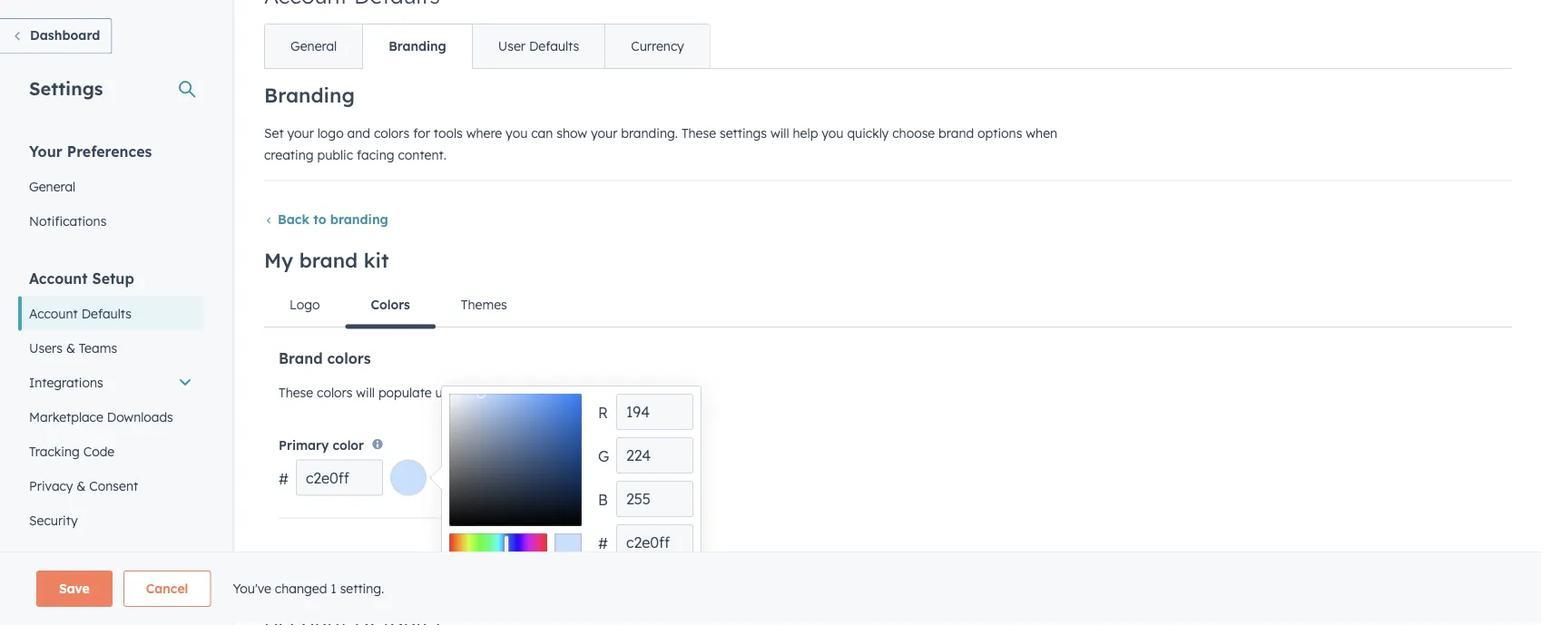 Task type: describe. For each thing, give the bounding box(es) containing it.
import colors from url button
[[279, 586, 450, 609]]

when
[[1026, 125, 1057, 141]]

import colors from url
[[294, 588, 450, 604]]

save button
[[36, 571, 112, 607]]

you've changed 1 setting.
[[233, 581, 384, 597]]

pickers.
[[627, 385, 672, 401]]

and
[[347, 125, 370, 141]]

back to branding button
[[264, 211, 388, 227]]

back to branding
[[278, 211, 388, 227]]

themes
[[461, 297, 507, 313]]

you've
[[233, 581, 271, 597]]

1 you from the left
[[506, 125, 528, 141]]

integrations
[[29, 374, 103, 390]]

cancel button
[[123, 571, 211, 607]]

marketplace
[[29, 409, 103, 425]]

2 your from the left
[[591, 125, 618, 141]]

notifications link
[[18, 204, 203, 238]]

for
[[413, 125, 430, 141]]

general for branding
[[290, 39, 337, 54]]

navigation containing general
[[264, 24, 710, 69]]

2 you from the left
[[822, 125, 844, 141]]

security
[[29, 512, 78, 528]]

add button
[[279, 552, 323, 575]]

import
[[298, 588, 344, 604]]

back
[[278, 211, 309, 227]]

these inside set your logo and colors for tools where you can show your branding. these settings will help you quickly choose brand options when creating public facing content.
[[682, 125, 716, 141]]

show
[[557, 125, 587, 141]]

1 vertical spatial these
[[279, 385, 313, 401]]

& for users
[[66, 340, 75, 356]]

under
[[435, 385, 470, 401]]

primary color
[[279, 437, 364, 453]]

general link for branding
[[265, 25, 362, 69]]

1 horizontal spatial color
[[594, 385, 623, 401]]

users & teams link
[[18, 331, 203, 365]]

& for privacy
[[77, 478, 86, 494]]

logo link
[[264, 284, 345, 327]]

0 horizontal spatial color
[[333, 437, 364, 453]]

add
[[298, 554, 323, 570]]

"brand
[[473, 385, 514, 401]]

users & teams
[[29, 340, 117, 356]]

settings
[[29, 77, 103, 99]]

marketplace downloads link
[[18, 400, 203, 434]]

branding link
[[362, 25, 472, 69]]

save
[[59, 581, 90, 597]]

0 horizontal spatial branding
[[264, 83, 355, 108]]

public
[[317, 147, 353, 163]]

1
[[331, 581, 336, 597]]

my
[[264, 248, 293, 273]]

colors for import
[[348, 588, 386, 604]]

populate
[[378, 385, 432, 401]]

all
[[576, 385, 590, 401]]

content.
[[398, 147, 446, 163]]

general for notifications
[[29, 178, 76, 194]]

user defaults link
[[472, 25, 605, 69]]

dashboard
[[30, 27, 100, 43]]

account defaults link
[[18, 296, 203, 331]]

b
[[598, 491, 608, 510]]

security link
[[18, 503, 203, 538]]

privacy & consent link
[[18, 469, 203, 503]]

where
[[466, 125, 502, 141]]

account for account defaults
[[29, 305, 78, 321]]

dashboard link
[[0, 18, 112, 54]]

defaults for user defaults
[[529, 39, 579, 54]]

from
[[390, 588, 420, 604]]

account for account setup
[[29, 269, 88, 287]]

branding
[[330, 211, 388, 227]]

0 horizontal spatial brand
[[299, 248, 358, 273]]

privacy & consent
[[29, 478, 138, 494]]

creating
[[264, 147, 314, 163]]

colors
[[371, 297, 410, 313]]

logo
[[290, 297, 320, 313]]

g
[[598, 448, 609, 466]]

to
[[313, 211, 326, 227]]

kit
[[364, 248, 389, 273]]

tools
[[434, 125, 463, 141]]



Task type: vqa. For each thing, say whether or not it's contained in the screenshot.
second "you" from the right
yes



Task type: locate. For each thing, give the bounding box(es) containing it.
consent
[[89, 478, 138, 494]]

help
[[793, 125, 818, 141]]

color up r
[[594, 385, 623, 401]]

0 vertical spatial defaults
[[529, 39, 579, 54]]

1 vertical spatial general
[[29, 178, 76, 194]]

1 vertical spatial brand
[[299, 248, 358, 273]]

0 vertical spatial #
[[279, 470, 289, 488]]

1 account from the top
[[29, 269, 88, 287]]

branding up for
[[389, 39, 446, 54]]

brand inside set your logo and colors for tools where you can show your branding. these settings will help you quickly choose brand options when creating public facing content.
[[939, 125, 974, 141]]

setup
[[92, 269, 134, 287]]

tracking code link
[[18, 434, 203, 469]]

color
[[594, 385, 623, 401], [333, 437, 364, 453]]

my brand kit
[[264, 248, 389, 273]]

defaults inside account setup element
[[81, 305, 132, 321]]

marketplace downloads
[[29, 409, 173, 425]]

defaults up "users & teams" link
[[81, 305, 132, 321]]

downloads
[[107, 409, 173, 425]]

None text field
[[616, 394, 693, 431], [616, 481, 693, 518], [616, 394, 693, 431], [616, 481, 693, 518]]

color up primary color text field
[[333, 437, 364, 453]]

your preferences
[[29, 142, 152, 160]]

account setup
[[29, 269, 134, 287]]

0 vertical spatial brand
[[939, 125, 974, 141]]

0 horizontal spatial &
[[66, 340, 75, 356]]

general link for notifications
[[18, 169, 203, 204]]

changed
[[275, 581, 327, 597]]

defaults for account defaults
[[81, 305, 132, 321]]

0 vertical spatial these
[[682, 125, 716, 141]]

colors for these
[[317, 385, 352, 401]]

tab list containing logo
[[264, 284, 1512, 329]]

set your logo and colors for tools where you can show your branding. these settings will help you quickly choose brand options when creating public facing content.
[[264, 125, 1057, 163]]

Primary color text field
[[296, 460, 383, 496]]

notifications
[[29, 213, 107, 229]]

1 vertical spatial will
[[356, 385, 375, 401]]

your
[[287, 125, 314, 141], [591, 125, 618, 141]]

brand colors
[[279, 350, 371, 368]]

tracking code
[[29, 443, 115, 459]]

branding.
[[621, 125, 678, 141]]

account up account defaults
[[29, 269, 88, 287]]

themes link
[[435, 284, 533, 327]]

0 horizontal spatial will
[[356, 385, 375, 401]]

user defaults
[[498, 39, 579, 54]]

brand
[[939, 125, 974, 141], [299, 248, 358, 273]]

general link
[[265, 25, 362, 69], [18, 169, 203, 204]]

these left the settings at the left top of page
[[682, 125, 716, 141]]

0 horizontal spatial general
[[29, 178, 76, 194]]

in
[[562, 385, 573, 401]]

colors"
[[518, 385, 559, 401]]

account
[[29, 269, 88, 287], [29, 305, 78, 321]]

# down primary
[[279, 470, 289, 488]]

integrations button
[[18, 365, 203, 400]]

1 horizontal spatial will
[[770, 125, 789, 141]]

defaults right user
[[529, 39, 579, 54]]

general link up logo
[[265, 25, 362, 69]]

1 horizontal spatial brand
[[939, 125, 974, 141]]

general link down 'preferences'
[[18, 169, 203, 204]]

1 horizontal spatial these
[[682, 125, 716, 141]]

& right users
[[66, 340, 75, 356]]

brand down back to branding button
[[299, 248, 358, 273]]

branding up logo
[[264, 83, 355, 108]]

2 account from the top
[[29, 305, 78, 321]]

tab list
[[264, 284, 1512, 329]]

account up users
[[29, 305, 78, 321]]

account setup element
[[18, 268, 203, 538]]

1 horizontal spatial general
[[290, 39, 337, 54]]

facing
[[357, 147, 394, 163]]

& right privacy
[[77, 478, 86, 494]]

r
[[598, 404, 608, 422]]

0 vertical spatial general link
[[265, 25, 362, 69]]

code
[[83, 443, 115, 459]]

can
[[531, 125, 553, 141]]

will left populate
[[356, 385, 375, 401]]

&
[[66, 340, 75, 356], [77, 478, 86, 494]]

brand right choose
[[939, 125, 974, 141]]

1 vertical spatial account
[[29, 305, 78, 321]]

1 vertical spatial branding
[[264, 83, 355, 108]]

# down b
[[598, 535, 608, 553]]

1 horizontal spatial defaults
[[529, 39, 579, 54]]

url
[[424, 588, 450, 604]]

general link inside navigation
[[265, 25, 362, 69]]

your preferences element
[[18, 141, 203, 238]]

colors inside button
[[348, 588, 386, 604]]

branding
[[389, 39, 446, 54], [264, 83, 355, 108]]

colors link
[[345, 284, 435, 329]]

users
[[29, 340, 63, 356]]

cancel
[[146, 581, 188, 597]]

these colors will populate under "brand colors" in all color pickers.
[[279, 385, 672, 401]]

you left can
[[506, 125, 528, 141]]

general inside your preferences element
[[29, 178, 76, 194]]

1 horizontal spatial general link
[[265, 25, 362, 69]]

0 vertical spatial branding
[[389, 39, 446, 54]]

colors inside set your logo and colors for tools where you can show your branding. these settings will help you quickly choose brand options when creating public facing content.
[[374, 125, 410, 141]]

general down your
[[29, 178, 76, 194]]

colors up facing
[[374, 125, 410, 141]]

0 horizontal spatial these
[[279, 385, 313, 401]]

1 vertical spatial &
[[77, 478, 86, 494]]

0 horizontal spatial defaults
[[81, 305, 132, 321]]

None text field
[[616, 438, 693, 474], [616, 525, 693, 561], [616, 438, 693, 474], [616, 525, 693, 561]]

privacy
[[29, 478, 73, 494]]

0 vertical spatial general
[[290, 39, 337, 54]]

your up creating
[[287, 125, 314, 141]]

0 horizontal spatial #
[[279, 470, 289, 488]]

general inside navigation
[[290, 39, 337, 54]]

general
[[290, 39, 337, 54], [29, 178, 76, 194]]

0 horizontal spatial you
[[506, 125, 528, 141]]

you right help
[[822, 125, 844, 141]]

0 vertical spatial account
[[29, 269, 88, 287]]

colors right brand
[[327, 350, 371, 368]]

user
[[498, 39, 526, 54]]

navigation
[[264, 24, 710, 69]]

tracking
[[29, 443, 80, 459]]

colors for brand
[[327, 350, 371, 368]]

currency link
[[605, 25, 710, 69]]

0 vertical spatial &
[[66, 340, 75, 356]]

1 horizontal spatial your
[[591, 125, 618, 141]]

1 horizontal spatial &
[[77, 478, 86, 494]]

0 vertical spatial will
[[770, 125, 789, 141]]

teams
[[79, 340, 117, 356]]

will inside set your logo and colors for tools where you can show your branding. these settings will help you quickly choose brand options when creating public facing content.
[[770, 125, 789, 141]]

0 vertical spatial color
[[594, 385, 623, 401]]

colors right "1"
[[348, 588, 386, 604]]

1 vertical spatial color
[[333, 437, 364, 453]]

quickly
[[847, 125, 889, 141]]

1 vertical spatial #
[[598, 535, 608, 553]]

primary
[[279, 437, 329, 453]]

currency
[[631, 39, 684, 54]]

colors
[[374, 125, 410, 141], [327, 350, 371, 368], [317, 385, 352, 401], [348, 588, 386, 604]]

branding inside navigation
[[389, 39, 446, 54]]

these down brand
[[279, 385, 313, 401]]

1 horizontal spatial branding
[[389, 39, 446, 54]]

your
[[29, 142, 62, 160]]

preferences
[[67, 142, 152, 160]]

general up logo
[[290, 39, 337, 54]]

account defaults
[[29, 305, 132, 321]]

options
[[978, 125, 1022, 141]]

you
[[506, 125, 528, 141], [822, 125, 844, 141]]

brand
[[279, 350, 323, 368]]

defaults
[[529, 39, 579, 54], [81, 305, 132, 321]]

settings
[[720, 125, 767, 141]]

will left help
[[770, 125, 789, 141]]

1 horizontal spatial #
[[598, 535, 608, 553]]

0 horizontal spatial general link
[[18, 169, 203, 204]]

will
[[770, 125, 789, 141], [356, 385, 375, 401]]

set
[[264, 125, 284, 141]]

colors down the brand colors
[[317, 385, 352, 401]]

setting.
[[340, 581, 384, 597]]

choose
[[892, 125, 935, 141]]

1 your from the left
[[287, 125, 314, 141]]

1 vertical spatial general link
[[18, 169, 203, 204]]

1 horizontal spatial you
[[822, 125, 844, 141]]

0 horizontal spatial your
[[287, 125, 314, 141]]

1 vertical spatial defaults
[[81, 305, 132, 321]]

your right show
[[591, 125, 618, 141]]



